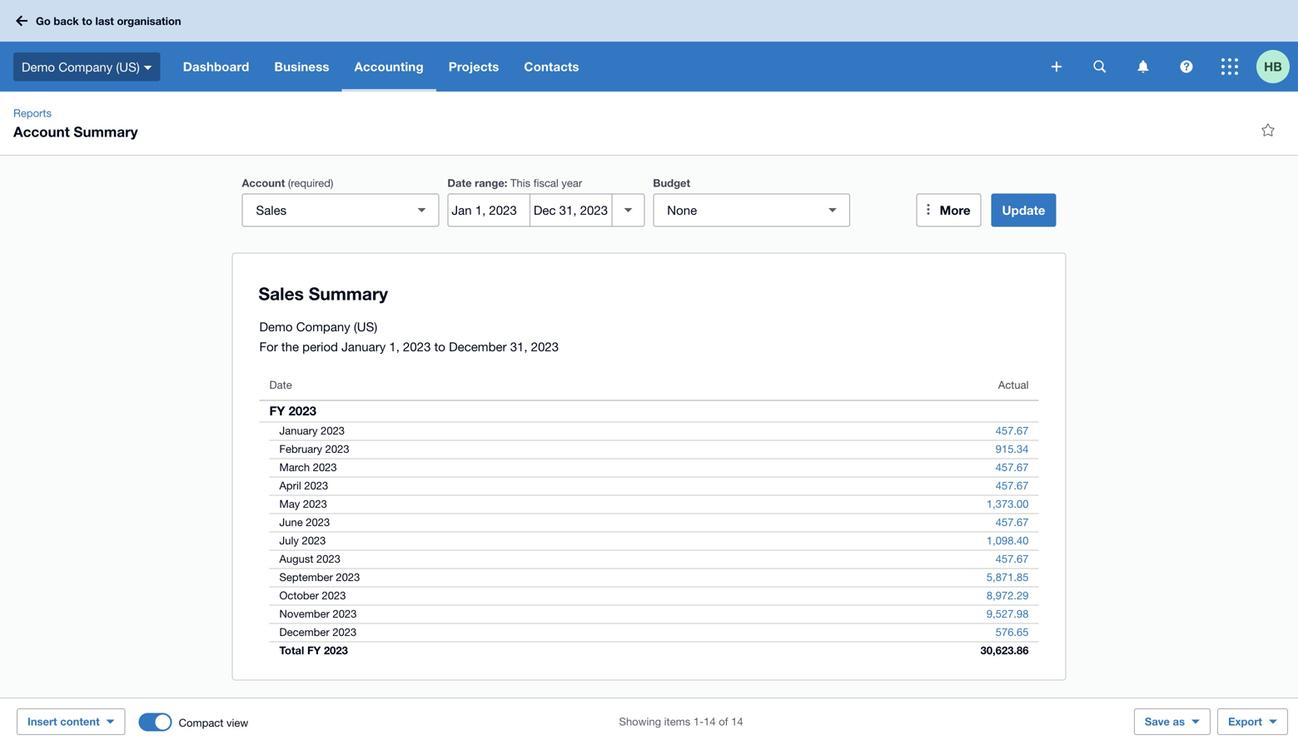 Task type: describe. For each thing, give the bounding box(es) containing it.
1 horizontal spatial account
[[242, 177, 285, 190]]

2023 for fy 2023
[[289, 404, 316, 419]]

showing items 1-14 of 14
[[619, 716, 744, 728]]

(us) for demo company (us)
[[116, 59, 140, 74]]

april
[[279, 479, 301, 492]]

open image
[[817, 194, 850, 227]]

june
[[279, 516, 303, 529]]

0 horizontal spatial fy
[[269, 404, 285, 419]]

2023 right 1,
[[403, 339, 431, 354]]

more
[[940, 203, 971, 218]]

date for date
[[269, 379, 292, 392]]

contacts button
[[512, 42, 592, 92]]

insert
[[27, 716, 57, 728]]

showing
[[619, 716, 661, 728]]

view
[[227, 717, 248, 730]]

august 2023
[[279, 553, 341, 566]]

company for demo company (us)
[[58, 59, 113, 74]]

accounting
[[355, 59, 424, 74]]

banner containing dashboard
[[0, 0, 1299, 92]]

account inside 'reports account summary'
[[13, 123, 70, 140]]

457.67 link for august 2023
[[986, 551, 1039, 568]]

add to favourites image
[[1252, 113, 1285, 147]]

to inside demo company (us) for the period january 1, 2023 to december 31, 2023
[[434, 339, 446, 354]]

of
[[719, 716, 728, 728]]

915.34 link
[[986, 441, 1039, 458]]

business
[[274, 59, 330, 74]]

1-
[[694, 716, 704, 728]]

svg image inside demo company (us) "popup button"
[[144, 66, 152, 70]]

save as button
[[1134, 709, 1211, 736]]

576.65 link
[[986, 624, 1039, 641]]

dashboard
[[183, 59, 249, 74]]

contacts
[[524, 59, 579, 74]]

5,871.85
[[987, 571, 1029, 584]]

go
[[36, 14, 51, 27]]

457.67 for january 2023
[[996, 424, 1029, 437]]

reports link
[[7, 105, 58, 122]]

:
[[505, 177, 508, 190]]

1,098.40
[[987, 534, 1029, 547]]

company for demo company (us) for the period january 1, 2023 to december 31, 2023
[[296, 319, 350, 334]]

january inside report output element
[[279, 424, 318, 437]]

october 2023
[[279, 589, 346, 602]]

2023 for august 2023
[[317, 553, 341, 566]]

2023 for june 2023
[[306, 516, 330, 529]]

Sales text field
[[243, 195, 409, 226]]

8,972.29 link
[[977, 588, 1039, 604]]

july 2023
[[279, 534, 326, 547]]

1,373.00 link
[[977, 496, 1039, 513]]

0 vertical spatial to
[[82, 14, 92, 27]]

march
[[279, 461, 310, 474]]

february
[[279, 443, 322, 456]]

demo for demo company (us)
[[22, 59, 55, 74]]

30,623.86
[[981, 644, 1029, 657]]

457.67 link for january 2023
[[986, 423, 1039, 439]]

more button
[[917, 194, 982, 227]]

demo for demo company (us) for the period january 1, 2023 to december 31, 2023
[[259, 319, 293, 334]]

september
[[279, 571, 333, 584]]

insert content
[[27, 716, 100, 728]]

1,098.40 link
[[977, 533, 1039, 549]]

Select start date field
[[448, 195, 530, 226]]

items
[[664, 716, 691, 728]]

9,527.98
[[987, 608, 1029, 621]]

for
[[259, 339, 278, 354]]

as
[[1173, 716, 1185, 728]]

update
[[1003, 203, 1046, 218]]

2 horizontal spatial svg image
[[1222, 58, 1239, 75]]

None text field
[[654, 195, 820, 226]]

2023 for may 2023
[[303, 498, 327, 511]]

go back to last organisation link
[[10, 6, 191, 36]]

2 14 from the left
[[731, 716, 744, 728]]

march 2023
[[279, 461, 337, 474]]

457.67 link for april 2023
[[986, 478, 1039, 494]]

july
[[279, 534, 299, 547]]

hb
[[1265, 59, 1283, 74]]

Report title field
[[254, 274, 1033, 313]]

report output element
[[259, 370, 1039, 660]]

457.67 for august 2023
[[996, 553, 1029, 566]]

december 2023
[[279, 626, 357, 639]]

actual
[[999, 379, 1029, 392]]

reports account summary
[[13, 107, 138, 140]]

the
[[281, 339, 299, 354]]

accounting button
[[342, 42, 436, 92]]

projects
[[449, 59, 499, 74]]

457.67 link for june 2023
[[986, 514, 1039, 531]]

demo company (us) button
[[0, 42, 171, 92]]

915.34
[[996, 443, 1029, 456]]

february 2023
[[279, 443, 349, 456]]

2023 for january 2023
[[321, 424, 345, 437]]

january 2023
[[279, 424, 345, 437]]

date for date range : this fiscal year
[[448, 177, 472, 190]]

update button
[[992, 194, 1057, 227]]

2023 for september 2023
[[336, 571, 360, 584]]

576.65
[[996, 626, 1029, 639]]

organisation
[[117, 14, 181, 27]]

2023 for july 2023
[[302, 534, 326, 547]]

november 2023
[[279, 608, 357, 621]]

2023 for february 2023
[[325, 443, 349, 456]]

save
[[1145, 716, 1170, 728]]

demo company (us)
[[22, 59, 140, 74]]



Task type: locate. For each thing, give the bounding box(es) containing it.
2023 down 'december 2023'
[[324, 644, 348, 657]]

31,
[[510, 339, 528, 354]]

fy down 'december 2023'
[[307, 644, 321, 657]]

0 vertical spatial january
[[342, 339, 386, 354]]

0 vertical spatial fy
[[269, 404, 285, 419]]

fy up january 2023
[[269, 404, 285, 419]]

2 457.67 from the top
[[996, 461, 1029, 474]]

2023 for october 2023
[[322, 589, 346, 602]]

1,373.00
[[987, 498, 1029, 511]]

company
[[58, 59, 113, 74], [296, 319, 350, 334]]

8,972.29
[[987, 589, 1029, 602]]

0 vertical spatial date
[[448, 177, 472, 190]]

demo company (us) for the period january 1, 2023 to december 31, 2023
[[259, 319, 559, 354]]

457.67 down 1,373.00 link
[[996, 516, 1029, 529]]

fy 2023
[[269, 404, 316, 419]]

4 457.67 from the top
[[996, 516, 1029, 529]]

2023 up 'october 2023'
[[336, 571, 360, 584]]

1 vertical spatial (us)
[[354, 319, 378, 334]]

5 457.67 link from the top
[[986, 551, 1039, 568]]

1 vertical spatial company
[[296, 319, 350, 334]]

open image
[[405, 194, 438, 227]]

2023 for march 2023
[[313, 461, 337, 474]]

1 horizontal spatial date
[[448, 177, 472, 190]]

demo
[[22, 59, 55, 74], [259, 319, 293, 334]]

1 horizontal spatial 14
[[731, 716, 744, 728]]

date left range
[[448, 177, 472, 190]]

0 horizontal spatial company
[[58, 59, 113, 74]]

year
[[562, 177, 582, 190]]

insert content button
[[17, 709, 126, 736]]

0 vertical spatial account
[[13, 123, 70, 140]]

date
[[448, 177, 472, 190], [269, 379, 292, 392]]

compact view
[[179, 717, 248, 730]]

14
[[704, 716, 716, 728], [731, 716, 744, 728]]

2023 down september 2023
[[322, 589, 346, 602]]

content
[[60, 716, 100, 728]]

0 vertical spatial (us)
[[116, 59, 140, 74]]

december
[[449, 339, 507, 354], [279, 626, 330, 639]]

december inside demo company (us) for the period january 1, 2023 to december 31, 2023
[[449, 339, 507, 354]]

)
[[331, 177, 333, 190]]

december left '31,'
[[449, 339, 507, 354]]

2023 up february 2023
[[321, 424, 345, 437]]

account left (
[[242, 177, 285, 190]]

0 horizontal spatial svg image
[[16, 15, 27, 26]]

2023 up 'december 2023'
[[333, 608, 357, 621]]

1 horizontal spatial january
[[342, 339, 386, 354]]

january inside demo company (us) for the period january 1, 2023 to december 31, 2023
[[342, 339, 386, 354]]

april 2023
[[279, 479, 328, 492]]

to
[[82, 14, 92, 27], [434, 339, 446, 354]]

compact
[[179, 717, 224, 730]]

1 horizontal spatial company
[[296, 319, 350, 334]]

january up february
[[279, 424, 318, 437]]

1 vertical spatial december
[[279, 626, 330, 639]]

1 horizontal spatial svg image
[[1094, 60, 1107, 73]]

period
[[303, 339, 338, 354]]

demo down go
[[22, 59, 55, 74]]

5 457.67 from the top
[[996, 553, 1029, 566]]

to left last
[[82, 14, 92, 27]]

2023 up january 2023
[[289, 404, 316, 419]]

2023 up august 2023
[[302, 534, 326, 547]]

2023 down february 2023
[[313, 461, 337, 474]]

total
[[279, 644, 304, 657]]

0 horizontal spatial 14
[[704, 716, 716, 728]]

2023 up june 2023
[[303, 498, 327, 511]]

2023 up september 2023
[[317, 553, 341, 566]]

457.67 link up 1,098.40
[[986, 514, 1039, 531]]

company up period
[[296, 319, 350, 334]]

457.67 for june 2023
[[996, 516, 1029, 529]]

0 horizontal spatial demo
[[22, 59, 55, 74]]

None field
[[242, 194, 439, 227], [653, 194, 851, 227], [242, 194, 439, 227], [653, 194, 851, 227]]

457.67 for march 2023
[[996, 461, 1029, 474]]

required
[[291, 177, 331, 190]]

january left 1,
[[342, 339, 386, 354]]

2023 down march 2023
[[304, 479, 328, 492]]

date range : this fiscal year
[[448, 177, 582, 190]]

fiscal
[[534, 177, 559, 190]]

1 horizontal spatial to
[[434, 339, 446, 354]]

account down 'reports' link
[[13, 123, 70, 140]]

september 2023
[[279, 571, 360, 584]]

1 457.67 from the top
[[996, 424, 1029, 437]]

demo inside demo company (us) for the period january 1, 2023 to december 31, 2023
[[259, 319, 293, 334]]

company inside demo company (us) for the period january 1, 2023 to december 31, 2023
[[296, 319, 350, 334]]

1 14 from the left
[[704, 716, 716, 728]]

projects button
[[436, 42, 512, 92]]

2023 down november 2023
[[333, 626, 357, 639]]

0 horizontal spatial to
[[82, 14, 92, 27]]

(us) for demo company (us) for the period january 1, 2023 to december 31, 2023
[[354, 319, 378, 334]]

december inside report output element
[[279, 626, 330, 639]]

december down the november
[[279, 626, 330, 639]]

demo inside "popup button"
[[22, 59, 55, 74]]

(us) inside "popup button"
[[116, 59, 140, 74]]

1 vertical spatial january
[[279, 424, 318, 437]]

0 horizontal spatial date
[[269, 379, 292, 392]]

summary
[[74, 123, 138, 140]]

fy
[[269, 404, 285, 419], [307, 644, 321, 657]]

svg image inside go back to last organisation link
[[16, 15, 27, 26]]

company down go back to last organisation link
[[58, 59, 113, 74]]

1 horizontal spatial (us)
[[354, 319, 378, 334]]

1 457.67 link from the top
[[986, 423, 1039, 439]]

november
[[279, 608, 330, 621]]

may
[[279, 498, 300, 511]]

list of convenience dates image
[[612, 194, 645, 227]]

export
[[1229, 716, 1263, 728]]

1 vertical spatial to
[[434, 339, 446, 354]]

october
[[279, 589, 319, 602]]

go back to last organisation
[[36, 14, 181, 27]]

2023 for december 2023
[[333, 626, 357, 639]]

0 horizontal spatial account
[[13, 123, 70, 140]]

date inside report output element
[[269, 379, 292, 392]]

1,
[[389, 339, 400, 354]]

457.67 link down 915.34 link
[[986, 459, 1039, 476]]

14 right of
[[731, 716, 744, 728]]

14 left of
[[704, 716, 716, 728]]

457.67 for april 2023
[[996, 479, 1029, 492]]

business button
[[262, 42, 342, 92]]

2 457.67 link from the top
[[986, 459, 1039, 476]]

banner
[[0, 0, 1299, 92]]

reports
[[13, 107, 52, 120]]

1 vertical spatial account
[[242, 177, 285, 190]]

hb button
[[1257, 42, 1299, 92]]

june 2023
[[279, 516, 330, 529]]

back
[[54, 14, 79, 27]]

457.67 up 915.34
[[996, 424, 1029, 437]]

budget
[[653, 177, 691, 190]]

to right 1,
[[434, 339, 446, 354]]

1 vertical spatial date
[[269, 379, 292, 392]]

457.67 link up 915.34
[[986, 423, 1039, 439]]

export button
[[1218, 709, 1289, 736]]

august
[[279, 553, 314, 566]]

(us)
[[116, 59, 140, 74], [354, 319, 378, 334]]

457.67 link
[[986, 423, 1039, 439], [986, 459, 1039, 476], [986, 478, 1039, 494], [986, 514, 1039, 531], [986, 551, 1039, 568]]

demo up for
[[259, 319, 293, 334]]

may 2023
[[279, 498, 327, 511]]

1 vertical spatial fy
[[307, 644, 321, 657]]

(
[[288, 177, 291, 190]]

1 vertical spatial demo
[[259, 319, 293, 334]]

5,871.85 link
[[977, 569, 1039, 586]]

457.67 link up 5,871.85
[[986, 551, 1039, 568]]

457.67 down 1,098.40 link
[[996, 553, 1029, 566]]

0 vertical spatial december
[[449, 339, 507, 354]]

Select end date field
[[531, 195, 612, 226]]

svg image
[[1138, 60, 1149, 73], [1181, 60, 1193, 73], [1052, 62, 1062, 72], [144, 66, 152, 70]]

457.67 link up 1,373.00
[[986, 478, 1039, 494]]

4 457.67 link from the top
[[986, 514, 1039, 531]]

this
[[511, 177, 531, 190]]

2023 down january 2023
[[325, 443, 349, 456]]

1 horizontal spatial demo
[[259, 319, 293, 334]]

company inside "popup button"
[[58, 59, 113, 74]]

date up fy 2023
[[269, 379, 292, 392]]

dashboard link
[[171, 42, 262, 92]]

457.67 down 915.34 link
[[996, 461, 1029, 474]]

last
[[95, 14, 114, 27]]

1 horizontal spatial fy
[[307, 644, 321, 657]]

1 horizontal spatial december
[[449, 339, 507, 354]]

2023 down may 2023
[[306, 516, 330, 529]]

account
[[13, 123, 70, 140], [242, 177, 285, 190]]

range
[[475, 177, 505, 190]]

9,527.98 link
[[977, 606, 1039, 623]]

january
[[342, 339, 386, 354], [279, 424, 318, 437]]

total fy 2023
[[279, 644, 348, 657]]

2023 right '31,'
[[531, 339, 559, 354]]

0 horizontal spatial december
[[279, 626, 330, 639]]

457.67 up 1,373.00
[[996, 479, 1029, 492]]

0 horizontal spatial (us)
[[116, 59, 140, 74]]

0 horizontal spatial january
[[279, 424, 318, 437]]

0 vertical spatial demo
[[22, 59, 55, 74]]

457.67
[[996, 424, 1029, 437], [996, 461, 1029, 474], [996, 479, 1029, 492], [996, 516, 1029, 529], [996, 553, 1029, 566]]

3 457.67 link from the top
[[986, 478, 1039, 494]]

0 vertical spatial company
[[58, 59, 113, 74]]

save as
[[1145, 716, 1185, 728]]

3 457.67 from the top
[[996, 479, 1029, 492]]

svg image
[[16, 15, 27, 26], [1222, 58, 1239, 75], [1094, 60, 1107, 73]]

457.67 link for march 2023
[[986, 459, 1039, 476]]

2023 for november 2023
[[333, 608, 357, 621]]

2023 for april 2023
[[304, 479, 328, 492]]

(us) inside demo company (us) for the period january 1, 2023 to december 31, 2023
[[354, 319, 378, 334]]

account ( required )
[[242, 177, 333, 190]]



Task type: vqa. For each thing, say whether or not it's contained in the screenshot.


